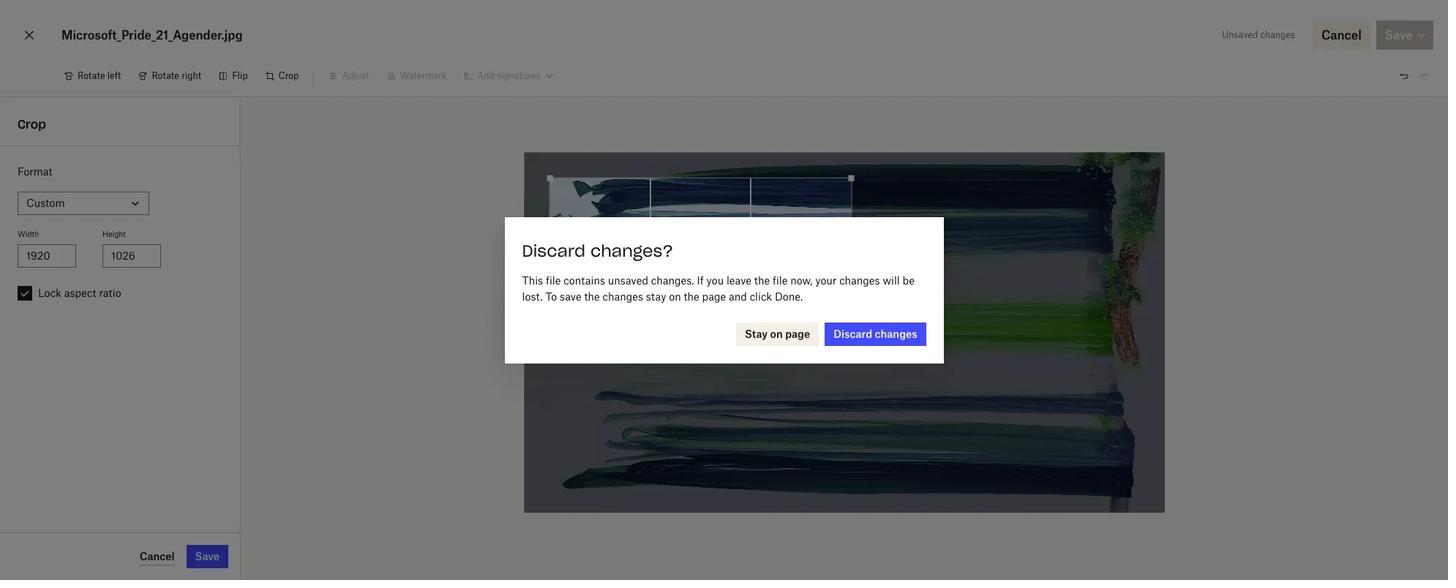 Task type: describe. For each thing, give the bounding box(es) containing it.
changes down unsaved
[[603, 290, 643, 303]]

leave
[[727, 274, 751, 286]]

this file contains unsaved changes. if you leave the file now, your changes will be lost. to save the changes stay on the page and click done.
[[522, 274, 915, 303]]

aspect
[[64, 287, 96, 299]]

on inside button
[[770, 327, 783, 340]]

stay
[[745, 327, 768, 340]]

changes?
[[591, 240, 673, 261]]

discard changes button
[[825, 322, 926, 346]]

format
[[18, 165, 52, 178]]

unsaved
[[1222, 29, 1258, 40]]

discard for discard changes?
[[522, 240, 585, 261]]

2 file from the left
[[773, 274, 788, 286]]

ratio
[[99, 287, 121, 299]]

stay on page
[[745, 327, 810, 340]]

changes inside button
[[875, 327, 917, 340]]

unsaved
[[608, 274, 648, 286]]

discard changes?
[[522, 240, 673, 261]]

stay
[[646, 290, 666, 303]]

1 horizontal spatial the
[[684, 290, 699, 303]]

microsoft_pride_21_agender.jpg
[[61, 28, 243, 42]]

discard changes? dialog
[[505, 217, 944, 363]]

unsaved changes
[[1222, 29, 1295, 40]]

on inside 'this file contains unsaved changes. if you leave the file now, your changes will be lost. to save the changes stay on the page and click done.'
[[669, 290, 681, 303]]

contains
[[564, 274, 605, 286]]

page inside 'this file contains unsaved changes. if you leave the file now, your changes will be lost. to save the changes stay on the page and click done.'
[[702, 290, 726, 303]]

close image
[[20, 23, 38, 47]]

now,
[[790, 274, 813, 286]]

Height number field
[[111, 248, 152, 264]]

1 file from the left
[[546, 274, 561, 286]]



Task type: vqa. For each thing, say whether or not it's contained in the screenshot.
list
no



Task type: locate. For each thing, give the bounding box(es) containing it.
lost.
[[522, 290, 543, 303]]

click
[[750, 290, 772, 303]]

discard up this
[[522, 240, 585, 261]]

page down the done.
[[785, 327, 810, 340]]

the up click
[[754, 274, 770, 286]]

crop
[[18, 117, 46, 132]]

this
[[522, 274, 543, 286]]

page
[[702, 290, 726, 303], [785, 327, 810, 340]]

to
[[545, 290, 557, 303]]

file
[[546, 274, 561, 286], [773, 274, 788, 286]]

1 horizontal spatial discard
[[834, 327, 872, 340]]

0 horizontal spatial page
[[702, 290, 726, 303]]

lock
[[38, 287, 61, 299]]

if
[[697, 274, 704, 286]]

be
[[903, 274, 915, 286]]

discard for discard changes
[[834, 327, 872, 340]]

stay on page button
[[736, 322, 819, 346]]

1 horizontal spatial file
[[773, 274, 788, 286]]

will
[[883, 274, 900, 286]]

1 horizontal spatial page
[[785, 327, 810, 340]]

discard inside button
[[834, 327, 872, 340]]

changes down will
[[875, 327, 917, 340]]

0 horizontal spatial file
[[546, 274, 561, 286]]

discard changes
[[834, 327, 917, 340]]

the down if
[[684, 290, 699, 303]]

0 vertical spatial page
[[702, 290, 726, 303]]

file up the done.
[[773, 274, 788, 286]]

and
[[729, 290, 747, 303]]

1 vertical spatial discard
[[834, 327, 872, 340]]

page inside stay on page button
[[785, 327, 810, 340]]

1 horizontal spatial on
[[770, 327, 783, 340]]

the down the 'contains'
[[584, 290, 600, 303]]

changes.
[[651, 274, 694, 286]]

you
[[706, 274, 724, 286]]

width
[[18, 230, 39, 239]]

on down changes.
[[669, 290, 681, 303]]

changes
[[1260, 29, 1295, 40], [839, 274, 880, 286], [603, 290, 643, 303], [875, 327, 917, 340]]

0 horizontal spatial discard
[[522, 240, 585, 261]]

1 vertical spatial on
[[770, 327, 783, 340]]

done.
[[775, 290, 803, 303]]

None field
[[0, 0, 113, 16]]

discard
[[522, 240, 585, 261], [834, 327, 872, 340]]

file up to
[[546, 274, 561, 286]]

2 horizontal spatial the
[[754, 274, 770, 286]]

0 vertical spatial on
[[669, 290, 681, 303]]

on right stay
[[770, 327, 783, 340]]

1 vertical spatial page
[[785, 327, 810, 340]]

on
[[669, 290, 681, 303], [770, 327, 783, 340]]

changes left will
[[839, 274, 880, 286]]

0 horizontal spatial the
[[584, 290, 600, 303]]

discard down your
[[834, 327, 872, 340]]

0 vertical spatial discard
[[522, 240, 585, 261]]

changes right unsaved
[[1260, 29, 1295, 40]]

lock aspect ratio
[[38, 287, 121, 299]]

your
[[815, 274, 837, 286]]

Width number field
[[26, 248, 67, 264]]

0 horizontal spatial on
[[669, 290, 681, 303]]

page down you
[[702, 290, 726, 303]]

the
[[754, 274, 770, 286], [584, 290, 600, 303], [684, 290, 699, 303]]

save
[[560, 290, 581, 303]]

height
[[102, 230, 126, 239]]



